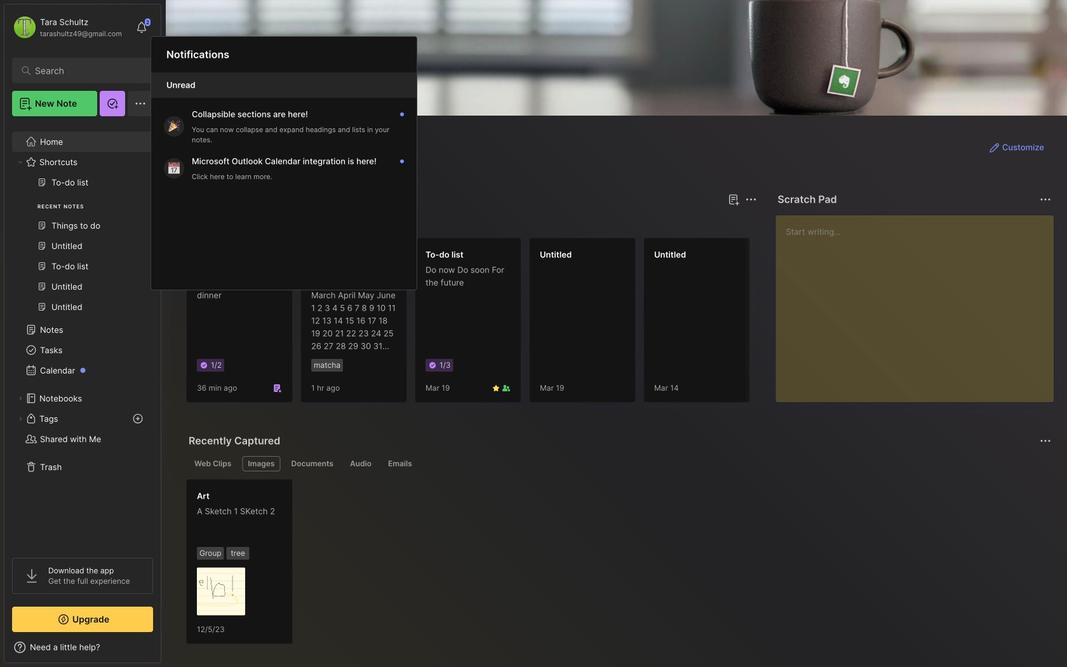 Task type: describe. For each thing, give the bounding box(es) containing it.
Search text field
[[35, 65, 136, 77]]

tree inside main element
[[4, 124, 161, 546]]

more actions image
[[1038, 433, 1054, 449]]

thumbnail image
[[197, 567, 245, 616]]

click to collapse image
[[160, 644, 170, 659]]

Start writing… text field
[[786, 215, 1054, 392]]

group inside tree
[[12, 172, 153, 325]]

expand tags image
[[17, 415, 24, 423]]

more actions image
[[1038, 192, 1054, 207]]



Task type: vqa. For each thing, say whether or not it's contained in the screenshot.
search box inside the THE MAIN element
yes



Task type: locate. For each thing, give the bounding box(es) containing it.
WHAT'S NEW field
[[4, 637, 161, 658]]

None search field
[[35, 63, 136, 78]]

Account field
[[12, 15, 122, 40]]

1 vertical spatial more actions field
[[1037, 432, 1055, 450]]

tree
[[4, 124, 161, 546]]

0 vertical spatial more actions field
[[1037, 191, 1055, 208]]

main element
[[0, 0, 165, 667]]

More actions field
[[1037, 191, 1055, 208], [1037, 432, 1055, 450]]

tab list
[[189, 456, 1050, 471]]

group
[[12, 172, 153, 325]]

tab
[[189, 215, 226, 230], [189, 456, 237, 471], [242, 456, 281, 471], [286, 456, 339, 471], [344, 456, 377, 471], [383, 456, 418, 471]]

1 more actions field from the top
[[1037, 191, 1055, 208]]

expand notebooks image
[[17, 395, 24, 402]]

none search field inside main element
[[35, 63, 136, 78]]

row group
[[186, 238, 1068, 410]]

2 more actions field from the top
[[1037, 432, 1055, 450]]



